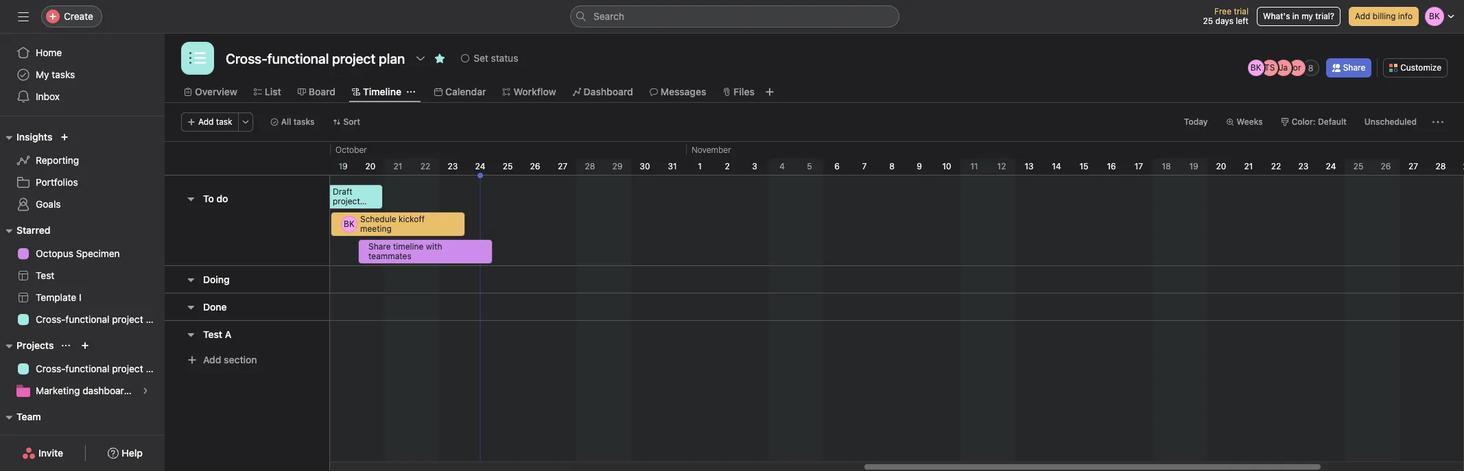 Task type: vqa. For each thing, say whether or not it's contained in the screenshot.
bottommost My
yes



Task type: describe. For each thing, give the bounding box(es) containing it.
octopus specimen
[[36, 248, 120, 259]]

13
[[1025, 161, 1034, 172]]

invite
[[38, 447, 63, 459]]

14
[[1052, 161, 1061, 172]]

template i link
[[8, 287, 156, 309]]

1 21 from the left
[[394, 161, 402, 172]]

ja
[[1279, 62, 1288, 73]]

trial
[[1234, 6, 1249, 16]]

portfolios link
[[8, 172, 156, 193]]

octopus
[[36, 248, 73, 259]]

inbox
[[36, 91, 60, 102]]

cross- for second the cross-functional project plan link from the bottom of the page
[[36, 314, 65, 325]]

in
[[1293, 11, 1299, 21]]

done
[[203, 301, 227, 313]]

timeline link
[[352, 84, 401, 99]]

free
[[1215, 6, 1232, 16]]

2 26 from the left
[[1381, 161, 1391, 172]]

done button
[[203, 295, 227, 319]]

add billing info
[[1355, 11, 1413, 21]]

test for test
[[36, 270, 54, 281]]

1 19 from the left
[[339, 161, 348, 172]]

what's in my trial? button
[[1257, 7, 1341, 26]]

template
[[36, 292, 76, 303]]

calendar
[[445, 86, 486, 97]]

1 22 from the left
[[420, 161, 430, 172]]

with
[[426, 242, 442, 252]]

my tasks
[[36, 69, 75, 80]]

test a
[[203, 328, 231, 340]]

draft project brief
[[333, 187, 360, 216]]

0 horizontal spatial bk
[[344, 219, 355, 229]]

invite button
[[13, 441, 72, 466]]

i
[[79, 292, 81, 303]]

what's in my trial?
[[1263, 11, 1335, 21]]

customize button
[[1383, 58, 1448, 78]]

1 cross-functional project plan link from the top
[[8, 309, 165, 331]]

1 24 from the left
[[475, 161, 485, 172]]

today button
[[1178, 113, 1214, 132]]

add section
[[203, 354, 257, 366]]

new image
[[61, 133, 69, 141]]

add section button
[[181, 348, 263, 373]]

overview link
[[184, 84, 237, 99]]

ts
[[1265, 62, 1275, 73]]

board
[[309, 86, 336, 97]]

2 20 from the left
[[1216, 161, 1226, 172]]

set status
[[474, 52, 518, 64]]

functional for second the cross-functional project plan link from the bottom of the page
[[65, 314, 109, 325]]

help
[[122, 447, 143, 459]]

projects
[[16, 340, 54, 351]]

add for add task
[[198, 117, 214, 127]]

3
[[752, 161, 757, 172]]

weeks button
[[1220, 113, 1269, 132]]

draft
[[333, 187, 352, 197]]

unscheduled
[[1365, 117, 1417, 127]]

tab actions image
[[407, 88, 415, 96]]

remove from starred image
[[435, 53, 446, 64]]

insights element
[[0, 125, 165, 218]]

insights
[[16, 131, 52, 143]]

set
[[474, 52, 488, 64]]

show options, current sort, top image
[[62, 342, 70, 350]]

create
[[64, 10, 93, 22]]

test link
[[8, 265, 156, 287]]

my tasks link
[[8, 64, 156, 86]]

workflow link
[[503, 84, 556, 99]]

billing
[[1373, 11, 1396, 21]]

today
[[1184, 117, 1208, 127]]

dashboards
[[82, 385, 135, 397]]

global element
[[0, 34, 165, 116]]

color: default button
[[1275, 113, 1353, 132]]

2 19 from the left
[[1189, 161, 1198, 172]]

free trial 25 days left
[[1203, 6, 1249, 26]]

add for add billing info
[[1355, 11, 1371, 21]]

project for 2nd the cross-functional project plan link from the top
[[112, 363, 143, 375]]

files link
[[723, 84, 755, 99]]

cross- for 2nd the cross-functional project plan link from the top
[[36, 363, 65, 375]]

1
[[698, 161, 702, 172]]

see details, marketing dashboards image
[[141, 387, 150, 395]]

collapse task list for the section done image
[[185, 302, 196, 313]]

tasks for all tasks
[[293, 117, 315, 127]]

new project or portfolio image
[[81, 342, 89, 350]]

left
[[1236, 16, 1249, 26]]

workflow
[[514, 86, 556, 97]]

30
[[640, 161, 650, 172]]

all
[[281, 117, 291, 127]]

reporting
[[36, 154, 79, 166]]

default
[[1318, 117, 1347, 127]]

to do
[[203, 193, 228, 204]]

overview
[[195, 86, 237, 97]]

1 23 from the left
[[448, 161, 458, 172]]

sort button
[[326, 113, 366, 132]]

my workspace link
[[8, 430, 156, 451]]

insights button
[[0, 129, 52, 145]]

status
[[491, 52, 518, 64]]

trial?
[[1316, 11, 1335, 21]]

cross-functional project plan for 2nd the cross-functional project plan link from the top
[[36, 363, 165, 375]]

unscheduled button
[[1358, 113, 1423, 132]]

meeting
[[360, 224, 392, 234]]

2 23 from the left
[[1299, 161, 1309, 172]]

plan for 2nd the cross-functional project plan link from the top
[[146, 363, 165, 375]]

plan for second the cross-functional project plan link from the bottom of the page
[[146, 314, 165, 325]]

0 horizontal spatial more actions image
[[241, 118, 250, 126]]



Task type: locate. For each thing, give the bounding box(es) containing it.
0 vertical spatial plan
[[146, 314, 165, 325]]

1 vertical spatial cross-
[[36, 363, 65, 375]]

tasks inside dropdown button
[[293, 117, 315, 127]]

marketing dashboards
[[36, 385, 135, 397]]

0 horizontal spatial 24
[[475, 161, 485, 172]]

create button
[[41, 5, 102, 27]]

1 plan from the top
[[146, 314, 165, 325]]

projects element
[[0, 333, 165, 405]]

cross- up marketing
[[36, 363, 65, 375]]

cross-functional project plan inside starred element
[[36, 314, 165, 325]]

plan inside starred element
[[146, 314, 165, 325]]

days
[[1216, 16, 1234, 26]]

plan inside projects element
[[146, 363, 165, 375]]

1 27 from the left
[[558, 161, 567, 172]]

1 horizontal spatial 28
[[1436, 161, 1446, 172]]

all tasks
[[281, 117, 315, 127]]

tasks
[[52, 69, 75, 80], [293, 117, 315, 127]]

1 vertical spatial functional
[[65, 363, 109, 375]]

project for second the cross-functional project plan link from the bottom of the page
[[112, 314, 143, 325]]

tasks inside global element
[[52, 69, 75, 80]]

2 vertical spatial project
[[112, 363, 143, 375]]

set status button
[[455, 49, 524, 68]]

color:
[[1292, 117, 1316, 127]]

bk
[[1251, 62, 1262, 73], [344, 219, 355, 229]]

cross-functional project plan for second the cross-functional project plan link from the bottom of the page
[[36, 314, 165, 325]]

brief
[[333, 206, 351, 216]]

12
[[997, 161, 1006, 172]]

schedule kickoff meeting
[[360, 214, 425, 234]]

share right or
[[1343, 62, 1366, 73]]

cross-functional project plan up dashboards
[[36, 363, 165, 375]]

functional inside projects element
[[65, 363, 109, 375]]

search list box
[[570, 5, 900, 27]]

tasks for my tasks
[[52, 69, 75, 80]]

1 28 from the left
[[585, 161, 595, 172]]

1 horizontal spatial share
[[1343, 62, 1366, 73]]

share for share
[[1343, 62, 1366, 73]]

1 vertical spatial test
[[203, 328, 222, 340]]

list link
[[254, 84, 281, 99]]

0 horizontal spatial 26
[[530, 161, 540, 172]]

hide sidebar image
[[18, 11, 29, 22]]

5
[[807, 161, 812, 172]]

my for my tasks
[[36, 69, 49, 80]]

0 vertical spatial my
[[36, 69, 49, 80]]

22 up kickoff
[[420, 161, 430, 172]]

7
[[862, 161, 867, 172]]

1 vertical spatial my
[[36, 434, 49, 446]]

more actions image right unscheduled dropdown button
[[1433, 117, 1444, 128]]

tasks right all
[[293, 117, 315, 127]]

0 vertical spatial cross-
[[36, 314, 65, 325]]

0 horizontal spatial test
[[36, 270, 54, 281]]

8
[[1308, 63, 1314, 73], [889, 161, 895, 172]]

1 vertical spatial bk
[[344, 219, 355, 229]]

add left billing
[[1355, 11, 1371, 21]]

share
[[1343, 62, 1366, 73], [368, 242, 391, 252]]

0 vertical spatial 8
[[1308, 63, 1314, 73]]

1 horizontal spatial tasks
[[293, 117, 315, 127]]

november 1
[[692, 145, 731, 172]]

cross- down template
[[36, 314, 65, 325]]

test down octopus
[[36, 270, 54, 281]]

0 horizontal spatial 20
[[365, 161, 376, 172]]

1 horizontal spatial bk
[[1251, 62, 1262, 73]]

teammates
[[368, 251, 411, 261]]

2 24 from the left
[[1326, 161, 1336, 172]]

doing
[[203, 273, 230, 285]]

sort
[[343, 117, 360, 127]]

more actions image
[[1433, 117, 1444, 128], [241, 118, 250, 126]]

1 vertical spatial project
[[112, 314, 143, 325]]

show options image
[[415, 53, 426, 64]]

functional down template i link in the bottom of the page
[[65, 314, 109, 325]]

collapse task list for the section test a image
[[185, 329, 196, 340]]

cross-functional project plan down template i link in the bottom of the page
[[36, 314, 165, 325]]

1 vertical spatial cross-functional project plan link
[[8, 358, 165, 380]]

1 vertical spatial tasks
[[293, 117, 315, 127]]

share inside share timeline with teammates
[[368, 242, 391, 252]]

team
[[16, 411, 41, 423]]

add for add section
[[203, 354, 221, 366]]

0 horizontal spatial 25
[[503, 161, 513, 172]]

0 vertical spatial add
[[1355, 11, 1371, 21]]

2 21 from the left
[[1244, 161, 1253, 172]]

add task button
[[181, 113, 239, 132]]

2 horizontal spatial 25
[[1354, 161, 1364, 172]]

to
[[203, 193, 214, 204]]

home link
[[8, 42, 156, 64]]

25
[[1203, 16, 1213, 26], [503, 161, 513, 172], [1354, 161, 1364, 172]]

None text field
[[222, 46, 408, 71]]

2 27 from the left
[[1409, 161, 1418, 172]]

dashboard link
[[573, 84, 633, 99]]

starred element
[[0, 218, 165, 333]]

my up inbox
[[36, 69, 49, 80]]

0 vertical spatial cross-functional project plan
[[36, 314, 165, 325]]

1 horizontal spatial 23
[[1299, 161, 1309, 172]]

0 horizontal spatial 23
[[448, 161, 458, 172]]

0 horizontal spatial 28
[[585, 161, 595, 172]]

1 horizontal spatial 26
[[1381, 161, 1391, 172]]

share button
[[1326, 58, 1372, 78]]

1 horizontal spatial 21
[[1244, 161, 1253, 172]]

0 horizontal spatial 21
[[394, 161, 402, 172]]

1 functional from the top
[[65, 314, 109, 325]]

0 vertical spatial test
[[36, 270, 54, 281]]

8 right 7
[[889, 161, 895, 172]]

cross- inside projects element
[[36, 363, 65, 375]]

6
[[834, 161, 840, 172]]

1 horizontal spatial 27
[[1409, 161, 1418, 172]]

teams element
[[0, 405, 165, 454]]

share down meeting
[[368, 242, 391, 252]]

0 horizontal spatial tasks
[[52, 69, 75, 80]]

plan up see details, marketing dashboards image
[[146, 363, 165, 375]]

test left 'a' on the left of the page
[[203, 328, 222, 340]]

1 horizontal spatial 24
[[1326, 161, 1336, 172]]

my up invite
[[36, 434, 49, 446]]

cross-functional project plan inside projects element
[[36, 363, 165, 375]]

1 horizontal spatial test
[[203, 328, 222, 340]]

8 right or
[[1308, 63, 1314, 73]]

project inside starred element
[[112, 314, 143, 325]]

project
[[333, 196, 360, 207], [112, 314, 143, 325], [112, 363, 143, 375]]

1 vertical spatial cross-functional project plan
[[36, 363, 165, 375]]

10
[[942, 161, 951, 172]]

1 cross- from the top
[[36, 314, 65, 325]]

26
[[530, 161, 540, 172], [1381, 161, 1391, 172]]

cross-functional project plan link up marketing dashboards
[[8, 358, 165, 380]]

cross-functional project plan link down "i"
[[8, 309, 165, 331]]

0 horizontal spatial 22
[[420, 161, 430, 172]]

0 vertical spatial cross-functional project plan link
[[8, 309, 165, 331]]

1 vertical spatial add
[[198, 117, 214, 127]]

19
[[339, 161, 348, 172], [1189, 161, 1198, 172]]

section
[[224, 354, 257, 366]]

my for my workspace
[[36, 434, 49, 446]]

files
[[734, 86, 755, 97]]

template i
[[36, 292, 81, 303]]

1 horizontal spatial 25
[[1203, 16, 1213, 26]]

0 horizontal spatial 27
[[558, 161, 567, 172]]

27 down unscheduled dropdown button
[[1409, 161, 1418, 172]]

info
[[1398, 11, 1413, 21]]

2 functional from the top
[[65, 363, 109, 375]]

october
[[336, 145, 367, 155]]

add down test a button
[[203, 354, 221, 366]]

share inside button
[[1343, 62, 1366, 73]]

20 down weeks dropdown button
[[1216, 161, 1226, 172]]

my
[[1302, 11, 1313, 21]]

bk left ts
[[1251, 62, 1262, 73]]

my inside my workspace link
[[36, 434, 49, 446]]

21 down weeks dropdown button
[[1244, 161, 1253, 172]]

0 vertical spatial functional
[[65, 314, 109, 325]]

board link
[[298, 84, 336, 99]]

octopus specimen link
[[8, 243, 156, 265]]

search button
[[570, 5, 900, 27]]

inbox link
[[8, 86, 156, 108]]

1 horizontal spatial 20
[[1216, 161, 1226, 172]]

1 20 from the left
[[365, 161, 376, 172]]

27
[[558, 161, 567, 172], [1409, 161, 1418, 172]]

starred
[[16, 224, 50, 236]]

specimen
[[76, 248, 120, 259]]

0 horizontal spatial 8
[[889, 161, 895, 172]]

2 cross-functional project plan from the top
[[36, 363, 165, 375]]

0 vertical spatial bk
[[1251, 62, 1262, 73]]

share for share timeline with teammates
[[368, 242, 391, 252]]

20 down october
[[365, 161, 376, 172]]

marketing
[[36, 385, 80, 397]]

list
[[265, 86, 281, 97]]

november
[[692, 145, 731, 155]]

0 horizontal spatial 19
[[339, 161, 348, 172]]

0 vertical spatial tasks
[[52, 69, 75, 80]]

marketing dashboards link
[[8, 380, 156, 402]]

test inside starred element
[[36, 270, 54, 281]]

timeline
[[393, 242, 424, 252]]

functional inside starred element
[[65, 314, 109, 325]]

1 26 from the left
[[530, 161, 540, 172]]

19 down october
[[339, 161, 348, 172]]

cross- inside starred element
[[36, 314, 65, 325]]

2 my from the top
[[36, 434, 49, 446]]

list image
[[189, 50, 206, 67]]

functional for 2nd the cross-functional project plan link from the top
[[65, 363, 109, 375]]

27 left 29
[[558, 161, 567, 172]]

2 22 from the left
[[1271, 161, 1281, 172]]

color: default
[[1292, 117, 1347, 127]]

25 inside free trial 25 days left
[[1203, 16, 1213, 26]]

tasks down home
[[52, 69, 75, 80]]

reporting link
[[8, 150, 156, 172]]

2 28 from the left
[[1436, 161, 1446, 172]]

4
[[780, 161, 785, 172]]

kickoff
[[399, 214, 425, 224]]

1 cross-functional project plan from the top
[[36, 314, 165, 325]]

21 up kickoff
[[394, 161, 402, 172]]

test inside button
[[203, 328, 222, 340]]

1 my from the top
[[36, 69, 49, 80]]

more actions image right the task
[[241, 118, 250, 126]]

11
[[971, 161, 978, 172]]

collapse task list for the section doing image
[[185, 274, 196, 285]]

plan left done button
[[146, 314, 165, 325]]

28
[[585, 161, 595, 172], [1436, 161, 1446, 172]]

31
[[668, 161, 677, 172]]

2 plan from the top
[[146, 363, 165, 375]]

0 horizontal spatial share
[[368, 242, 391, 252]]

share timeline with teammates
[[368, 242, 442, 261]]

1 vertical spatial 8
[[889, 161, 895, 172]]

22 down the color: default dropdown button
[[1271, 161, 1281, 172]]

2 cross- from the top
[[36, 363, 65, 375]]

team button
[[0, 409, 41, 425]]

1 horizontal spatial 22
[[1271, 161, 1281, 172]]

29
[[612, 161, 623, 172]]

weeks
[[1237, 117, 1263, 127]]

functional up marketing dashboards
[[65, 363, 109, 375]]

1 vertical spatial plan
[[146, 363, 165, 375]]

1 horizontal spatial 8
[[1308, 63, 1314, 73]]

bk down the brief
[[344, 219, 355, 229]]

2 cross-functional project plan link from the top
[[8, 358, 165, 380]]

0 vertical spatial share
[[1343, 62, 1366, 73]]

my inside my tasks link
[[36, 69, 49, 80]]

1 horizontal spatial 19
[[1189, 161, 1198, 172]]

1 horizontal spatial more actions image
[[1433, 117, 1444, 128]]

to do button
[[203, 187, 228, 211]]

collapse task list for the section to do image
[[185, 193, 196, 204]]

all tasks button
[[264, 113, 321, 132]]

0 vertical spatial project
[[333, 196, 360, 207]]

2 vertical spatial add
[[203, 354, 221, 366]]

add left the task
[[198, 117, 214, 127]]

customize
[[1401, 62, 1442, 73]]

doing button
[[203, 267, 230, 292]]

help button
[[99, 441, 152, 466]]

cross-functional project plan
[[36, 314, 165, 325], [36, 363, 165, 375]]

test
[[36, 270, 54, 281], [203, 328, 222, 340]]

add tab image
[[764, 86, 775, 97]]

19 right "18" at the right
[[1189, 161, 1198, 172]]

add task
[[198, 117, 232, 127]]

messages link
[[650, 84, 706, 99]]

test for test a
[[203, 328, 222, 340]]

1 vertical spatial share
[[368, 242, 391, 252]]

my workspace
[[36, 434, 99, 446]]



